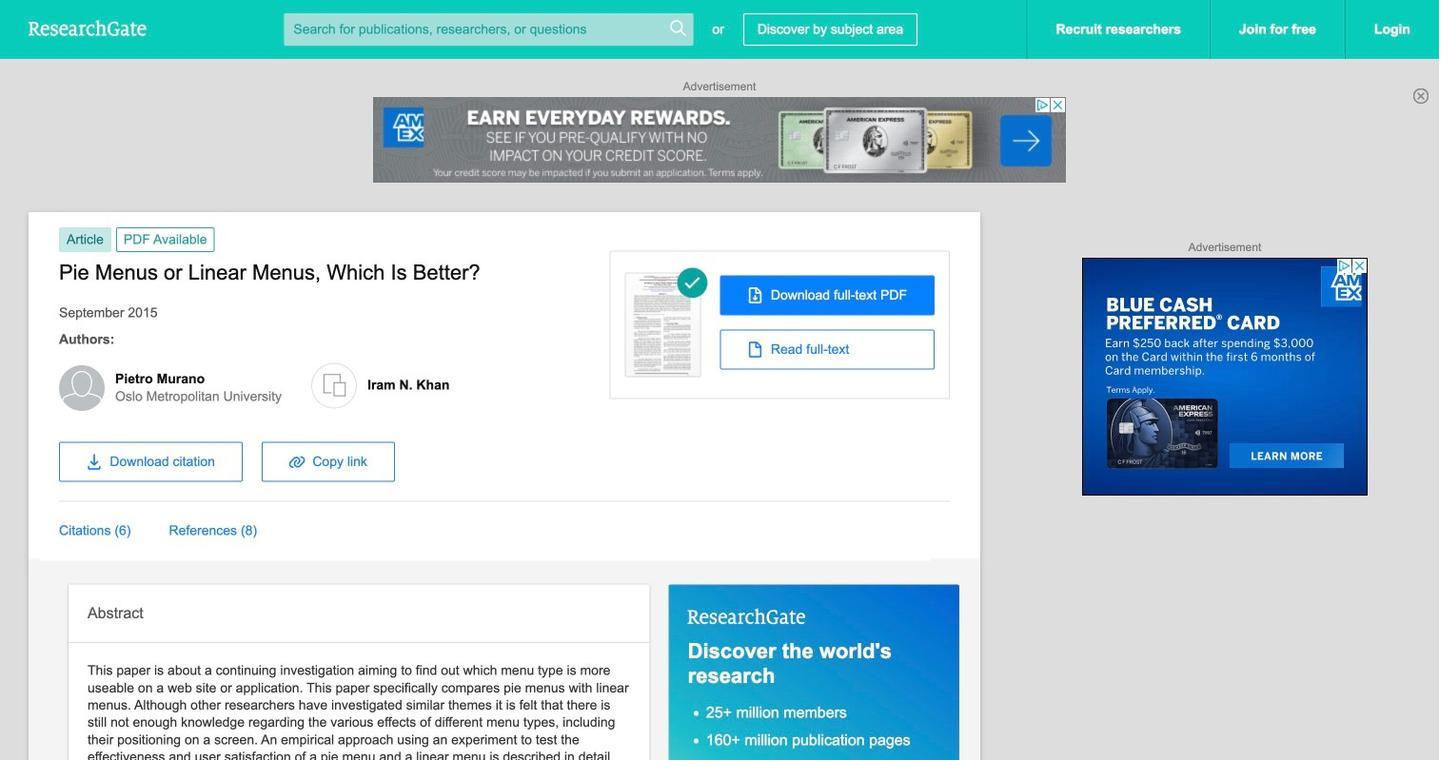 Task type: locate. For each thing, give the bounding box(es) containing it.
pietro murano at oslo metropolitan university image
[[59, 365, 105, 411]]

researchgate logo image
[[29, 20, 147, 36], [688, 608, 806, 625]]

size s image
[[668, 19, 688, 38]]

1 horizontal spatial advertisement element
[[1082, 258, 1368, 496]]

1 vertical spatial researchgate logo image
[[688, 608, 806, 625]]

main content
[[29, 212, 1439, 760]]

navigation
[[40, 432, 950, 561]]

0 vertical spatial researchgate logo image
[[29, 20, 147, 36]]

1 horizontal spatial researchgate logo image
[[688, 608, 806, 625]]

0 horizontal spatial researchgate logo image
[[29, 20, 147, 36]]

0 vertical spatial advertisement element
[[373, 97, 1066, 183]]

advertisement element
[[373, 97, 1066, 183], [1082, 258, 1368, 496]]

menu bar
[[40, 502, 872, 561]]



Task type: describe. For each thing, give the bounding box(es) containing it.
iram n. khan image
[[311, 363, 357, 409]]

1 vertical spatial advertisement element
[[1082, 258, 1368, 496]]

0 horizontal spatial advertisement element
[[373, 97, 1066, 183]]

Search for publications, researchers, or questions field
[[284, 13, 693, 46]]



Task type: vqa. For each thing, say whether or not it's contained in the screenshot.
topmost Advertisement element
yes



